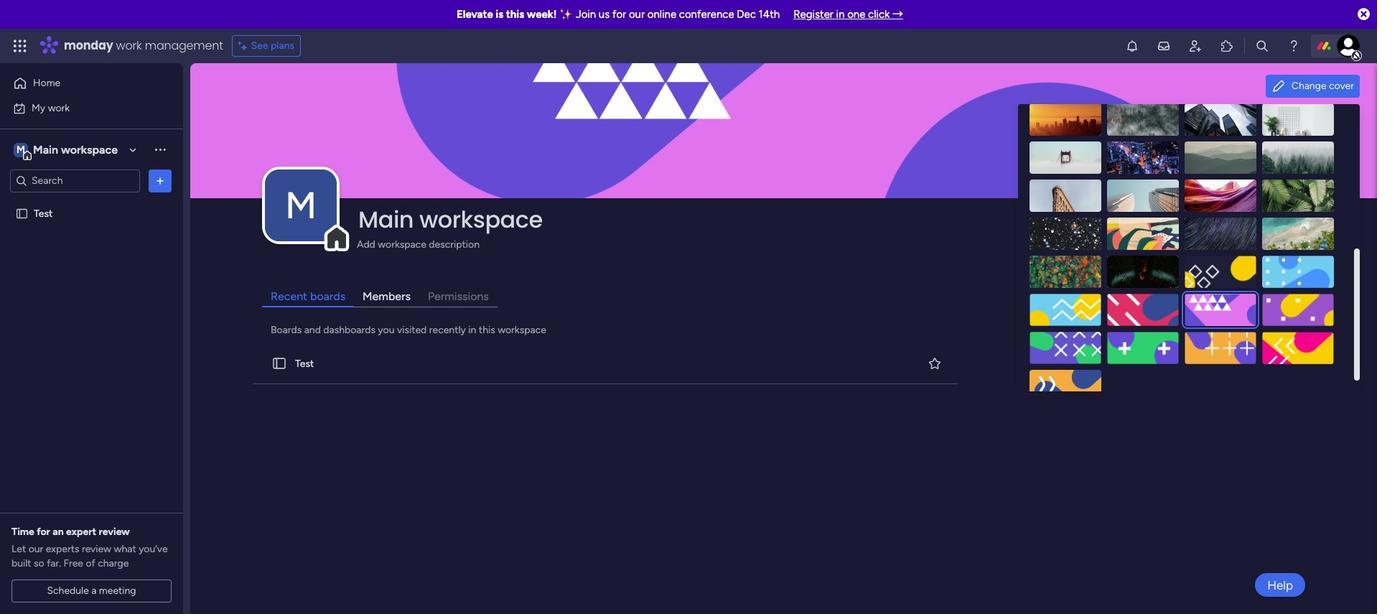 Task type: describe. For each thing, give the bounding box(es) containing it.
recently
[[429, 324, 466, 336]]

add
[[357, 239, 376, 251]]

0 vertical spatial for
[[613, 8, 626, 21]]

1 vertical spatial review
[[82, 543, 111, 555]]

our inside time for an expert review let our experts review what you've built so far. free of charge
[[28, 543, 43, 555]]

test list box
[[0, 198, 183, 419]]

work for monday
[[116, 37, 142, 54]]

0 vertical spatial this
[[506, 8, 525, 21]]

boards and dashboards you visited recently in this workspace
[[271, 324, 546, 336]]

1 vertical spatial main
[[358, 203, 414, 236]]

14th
[[759, 8, 780, 21]]

week!
[[527, 8, 557, 21]]

see plans button
[[232, 35, 301, 57]]

1 horizontal spatial main workspace
[[358, 203, 543, 236]]

and
[[304, 324, 321, 336]]

workspace options image
[[153, 142, 167, 157]]

test link
[[250, 343, 961, 384]]

notifications image
[[1126, 39, 1140, 53]]

see
[[251, 40, 268, 52]]

permissions
[[428, 290, 489, 303]]

workspace selection element
[[14, 141, 120, 160]]

experts
[[46, 543, 79, 555]]

brad klo image
[[1337, 34, 1360, 57]]

conference
[[679, 8, 735, 21]]

apps image
[[1220, 39, 1235, 53]]

add to favorites image
[[928, 356, 942, 370]]

my
[[32, 102, 45, 114]]

help image
[[1287, 39, 1302, 53]]

my work button
[[9, 97, 154, 120]]

monday work management
[[64, 37, 223, 54]]

boards
[[310, 290, 346, 303]]

free
[[64, 557, 83, 570]]

m inside the 'workspace selection' element
[[17, 143, 25, 156]]

Main workspace field
[[355, 203, 1319, 236]]

recent
[[271, 290, 308, 303]]

change cover
[[1292, 80, 1355, 92]]

so
[[34, 557, 44, 570]]

one
[[848, 8, 866, 21]]

register
[[794, 8, 834, 21]]

visited
[[397, 324, 427, 336]]

an
[[53, 526, 64, 538]]

meeting
[[99, 585, 136, 597]]

elevate
[[457, 8, 493, 21]]

help
[[1268, 578, 1294, 592]]

you've
[[139, 543, 168, 555]]

main workspace inside the 'workspace selection' element
[[33, 143, 118, 156]]

plans
[[271, 40, 295, 52]]



Task type: locate. For each thing, give the bounding box(es) containing it.
built
[[11, 557, 31, 570]]

work right monday
[[116, 37, 142, 54]]

my work
[[32, 102, 70, 114]]

main up add
[[358, 203, 414, 236]]

1 horizontal spatial for
[[613, 8, 626, 21]]

dashboards
[[323, 324, 376, 336]]

in left one at the right of page
[[837, 8, 845, 21]]

in right recently
[[469, 324, 477, 336]]

join
[[576, 8, 596, 21]]

1 horizontal spatial this
[[506, 8, 525, 21]]

main down my work
[[33, 143, 58, 156]]

our
[[629, 8, 645, 21], [28, 543, 43, 555]]

add workspace description
[[357, 239, 480, 251]]

click
[[868, 8, 890, 21]]

time
[[11, 526, 34, 538]]

1 horizontal spatial m
[[285, 183, 317, 228]]

0 vertical spatial m
[[17, 143, 25, 156]]

0 vertical spatial review
[[99, 526, 130, 538]]

public board image inside the test 'link'
[[272, 356, 287, 371]]

work
[[116, 37, 142, 54], [48, 102, 70, 114]]

1 vertical spatial m
[[285, 183, 317, 228]]

workspace
[[61, 143, 118, 156], [419, 203, 543, 236], [378, 239, 427, 251], [498, 324, 546, 336]]

0 horizontal spatial workspace image
[[14, 142, 28, 158]]

members
[[363, 290, 411, 303]]

you
[[378, 324, 395, 336]]

this right is
[[506, 8, 525, 21]]

0 horizontal spatial public board image
[[15, 207, 29, 220]]

for left an
[[37, 526, 50, 538]]

main workspace
[[33, 143, 118, 156], [358, 203, 543, 236]]

change
[[1292, 80, 1327, 92]]

0 vertical spatial public board image
[[15, 207, 29, 220]]

1 vertical spatial work
[[48, 102, 70, 114]]

0 horizontal spatial test
[[34, 207, 53, 219]]

time for an expert review let our experts review what you've built so far. free of charge
[[11, 526, 168, 570]]

our up so
[[28, 543, 43, 555]]

see plans
[[251, 40, 295, 52]]

charge
[[98, 557, 129, 570]]

1 vertical spatial test
[[295, 357, 314, 370]]

0 horizontal spatial our
[[28, 543, 43, 555]]

this right recently
[[479, 324, 495, 336]]

main workspace up search in workspace field
[[33, 143, 118, 156]]

1 horizontal spatial main
[[358, 203, 414, 236]]

online
[[648, 8, 677, 21]]

0 vertical spatial workspace image
[[14, 142, 28, 158]]

select product image
[[13, 39, 27, 53]]

1 vertical spatial in
[[469, 324, 477, 336]]

review up of
[[82, 543, 111, 555]]

workspace image
[[14, 142, 28, 158], [265, 170, 337, 241]]

main inside the 'workspace selection' element
[[33, 143, 58, 156]]

0 vertical spatial main
[[33, 143, 58, 156]]

1 horizontal spatial test
[[295, 357, 314, 370]]

0 vertical spatial in
[[837, 8, 845, 21]]

0 horizontal spatial work
[[48, 102, 70, 114]]

home button
[[9, 72, 154, 95]]

0 vertical spatial main workspace
[[33, 143, 118, 156]]

1 vertical spatial this
[[479, 324, 495, 336]]

0 horizontal spatial main
[[33, 143, 58, 156]]

in
[[837, 8, 845, 21], [469, 324, 477, 336]]

public board image inside test list box
[[15, 207, 29, 220]]

a
[[91, 585, 97, 597]]

0 horizontal spatial this
[[479, 324, 495, 336]]

dec
[[737, 8, 756, 21]]

0 vertical spatial our
[[629, 8, 645, 21]]

1 vertical spatial our
[[28, 543, 43, 555]]

0 horizontal spatial main workspace
[[33, 143, 118, 156]]

schedule a meeting button
[[11, 580, 172, 603]]

schedule a meeting
[[47, 585, 136, 597]]

test down search in workspace field
[[34, 207, 53, 219]]

review up 'what'
[[99, 526, 130, 538]]

0 vertical spatial work
[[116, 37, 142, 54]]

monday
[[64, 37, 113, 54]]

1 vertical spatial for
[[37, 526, 50, 538]]

elevate is this week! ✨ join us for our online conference dec 14th
[[457, 8, 780, 21]]

m button
[[265, 170, 337, 241]]

✨
[[560, 8, 573, 21]]

cover
[[1330, 80, 1355, 92]]

us
[[599, 8, 610, 21]]

this
[[506, 8, 525, 21], [479, 324, 495, 336]]

option
[[0, 200, 183, 203]]

inbox image
[[1157, 39, 1172, 53]]

test
[[34, 207, 53, 219], [295, 357, 314, 370]]

for
[[613, 8, 626, 21], [37, 526, 50, 538]]

search everything image
[[1256, 39, 1270, 53]]

m inside m popup button
[[285, 183, 317, 228]]

description
[[429, 239, 480, 251]]

our left online
[[629, 8, 645, 21]]

1 horizontal spatial workspace image
[[265, 170, 337, 241]]

is
[[496, 8, 504, 21]]

main workspace up description
[[358, 203, 543, 236]]

1 horizontal spatial our
[[629, 8, 645, 21]]

test down and
[[295, 357, 314, 370]]

what
[[114, 543, 136, 555]]

invite members image
[[1189, 39, 1203, 53]]

0 vertical spatial test
[[34, 207, 53, 219]]

home
[[33, 77, 60, 89]]

test inside list box
[[34, 207, 53, 219]]

public board image
[[15, 207, 29, 220], [272, 356, 287, 371]]

1 horizontal spatial public board image
[[272, 356, 287, 371]]

Search in workspace field
[[30, 172, 120, 189]]

1 vertical spatial main workspace
[[358, 203, 543, 236]]

0 horizontal spatial m
[[17, 143, 25, 156]]

of
[[86, 557, 95, 570]]

register in one click →
[[794, 8, 904, 21]]

work for my
[[48, 102, 70, 114]]

work inside button
[[48, 102, 70, 114]]

recent boards
[[271, 290, 346, 303]]

register in one click → link
[[794, 8, 904, 21]]

boards
[[271, 324, 302, 336]]

m
[[17, 143, 25, 156], [285, 183, 317, 228]]

0 horizontal spatial in
[[469, 324, 477, 336]]

0 horizontal spatial for
[[37, 526, 50, 538]]

far.
[[47, 557, 61, 570]]

for right us
[[613, 8, 626, 21]]

change cover button
[[1266, 75, 1360, 98]]

work right my
[[48, 102, 70, 114]]

expert
[[66, 526, 96, 538]]

test inside 'link'
[[295, 357, 314, 370]]

help button
[[1256, 573, 1306, 597]]

main
[[33, 143, 58, 156], [358, 203, 414, 236]]

options image
[[153, 173, 167, 188]]

1 horizontal spatial work
[[116, 37, 142, 54]]

let
[[11, 543, 26, 555]]

management
[[145, 37, 223, 54]]

1 horizontal spatial in
[[837, 8, 845, 21]]

1 vertical spatial workspace image
[[265, 170, 337, 241]]

1 vertical spatial public board image
[[272, 356, 287, 371]]

schedule
[[47, 585, 89, 597]]

review
[[99, 526, 130, 538], [82, 543, 111, 555]]

for inside time for an expert review let our experts review what you've built so far. free of charge
[[37, 526, 50, 538]]

→
[[893, 8, 904, 21]]



Task type: vqa. For each thing, say whether or not it's contained in the screenshot.
Inbox 'image'
yes



